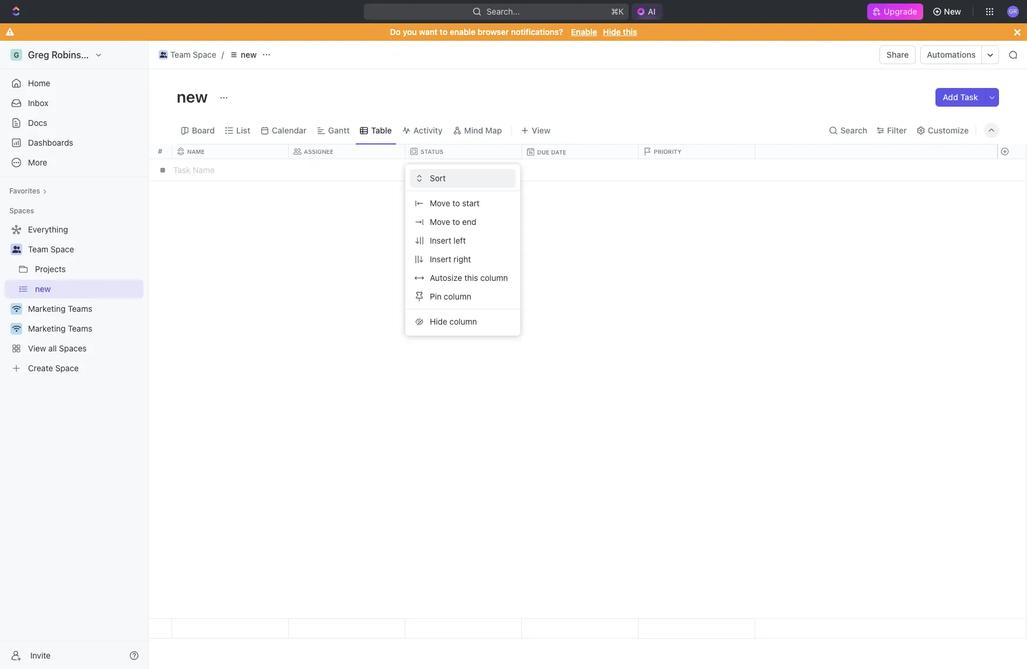 Task type: vqa. For each thing, say whether or not it's contained in the screenshot.
leftmost "Team"
yes



Task type: describe. For each thing, give the bounding box(es) containing it.
enable
[[450, 27, 476, 37]]

user group image
[[160, 52, 167, 58]]

automations
[[927, 50, 976, 60]]

share
[[887, 50, 909, 60]]

press space to select this row. row
[[172, 620, 755, 639]]

space inside sidebar navigation
[[51, 244, 74, 254]]

add task
[[943, 92, 978, 102]]

/
[[222, 50, 224, 60]]

customize
[[928, 125, 969, 135]]

calendar
[[272, 125, 307, 135]]

new link
[[226, 48, 260, 62]]

you
[[403, 27, 417, 37]]

1 horizontal spatial new
[[241, 50, 257, 60]]

hide column
[[430, 317, 477, 327]]

autosize this column
[[430, 273, 508, 283]]

sort button
[[410, 169, 516, 188]]

move to start
[[430, 198, 480, 208]]

do
[[390, 27, 401, 37]]

0 horizontal spatial team space link
[[28, 240, 141, 259]]

to for start
[[453, 198, 460, 208]]

insert right button
[[410, 250, 516, 269]]

inbox link
[[5, 94, 144, 113]]

column for hide column
[[450, 317, 477, 327]]

move for move to end
[[430, 217, 450, 227]]

pin
[[430, 292, 442, 302]]

automations button
[[921, 46, 982, 64]]

dashboards
[[28, 138, 73, 148]]

share button
[[880, 46, 916, 64]]

team space inside sidebar navigation
[[28, 244, 74, 254]]

table
[[371, 125, 392, 135]]

team inside sidebar navigation
[[28, 244, 48, 254]]

docs
[[28, 118, 47, 128]]

this inside button
[[464, 273, 478, 283]]

row group inside # grid
[[998, 620, 1027, 639]]

notifications?
[[511, 27, 563, 37]]

user group image
[[12, 246, 21, 253]]

task
[[961, 92, 978, 102]]

add
[[943, 92, 958, 102]]

Task Name text field
[[173, 160, 1026, 181]]

insert for insert left
[[430, 236, 451, 246]]

autosize
[[430, 273, 462, 283]]

0 vertical spatial hide
[[603, 27, 621, 37]]

0 vertical spatial this
[[623, 27, 637, 37]]

do you want to enable browser notifications? enable hide this
[[390, 27, 637, 37]]

gantt
[[328, 125, 350, 135]]

move to end
[[430, 217, 476, 227]]

upgrade
[[884, 6, 917, 16]]



Task type: locate. For each thing, give the bounding box(es) containing it.
mind map
[[464, 125, 502, 135]]

1 vertical spatial team
[[28, 244, 48, 254]]

hide
[[603, 27, 621, 37], [430, 317, 447, 327]]

team
[[170, 50, 191, 60], [28, 244, 48, 254]]

2 vertical spatial column
[[450, 317, 477, 327]]

⌘k
[[612, 6, 624, 16]]

enable
[[571, 27, 597, 37]]

docs link
[[5, 114, 144, 132]]

hide down pin
[[430, 317, 447, 327]]

hide down the ⌘k
[[603, 27, 621, 37]]

this down insert right button
[[464, 273, 478, 283]]

0 horizontal spatial team space
[[28, 244, 74, 254]]

this
[[623, 27, 637, 37], [464, 273, 478, 283]]

1 vertical spatial to
[[453, 198, 460, 208]]

0 vertical spatial column
[[480, 273, 508, 283]]

0 vertical spatial space
[[193, 50, 216, 60]]

hide inside 'button'
[[430, 317, 447, 327]]

hide column button
[[410, 313, 516, 331]]

0 vertical spatial insert
[[430, 236, 451, 246]]

2 vertical spatial to
[[453, 217, 460, 227]]

to for end
[[453, 217, 460, 227]]

spaces
[[9, 207, 34, 215]]

insert left
[[430, 236, 466, 246]]

search...
[[487, 6, 520, 16]]

list link
[[234, 122, 250, 139]]

0 vertical spatial to
[[440, 27, 448, 37]]

1 move from the top
[[430, 198, 450, 208]]

1 horizontal spatial this
[[623, 27, 637, 37]]

column
[[480, 273, 508, 283], [444, 292, 471, 302], [450, 317, 477, 327]]

pin column
[[430, 292, 471, 302]]

row group
[[998, 620, 1027, 639]]

invite
[[30, 651, 51, 661]]

0 vertical spatial team space
[[170, 50, 216, 60]]

1 horizontal spatial team space link
[[156, 48, 219, 62]]

1 vertical spatial hide
[[430, 317, 447, 327]]

insert up autosize
[[430, 254, 451, 264]]

home link
[[5, 74, 144, 93]]

new
[[241, 50, 257, 60], [177, 87, 211, 106]]

new up board link
[[177, 87, 211, 106]]

1 vertical spatial column
[[444, 292, 471, 302]]

1 vertical spatial new
[[177, 87, 211, 106]]

add task button
[[936, 88, 985, 107]]

new button
[[928, 2, 968, 21]]

1 horizontal spatial team space
[[170, 50, 216, 60]]

new
[[944, 6, 961, 16]]

favorites button
[[5, 184, 52, 198]]

move to start button
[[410, 194, 516, 213]]

0 vertical spatial move
[[430, 198, 450, 208]]

right
[[454, 254, 471, 264]]

pin column button
[[410, 288, 516, 306]]

1 vertical spatial move
[[430, 217, 450, 227]]

inbox
[[28, 98, 48, 108]]

move up insert left
[[430, 217, 450, 227]]

autosize this column button
[[410, 269, 516, 288]]

status button
[[405, 148, 522, 156]]

space left /
[[193, 50, 216, 60]]

end
[[462, 217, 476, 227]]

1 vertical spatial insert
[[430, 254, 451, 264]]

new right /
[[241, 50, 257, 60]]

to left end
[[453, 217, 460, 227]]

0 horizontal spatial hide
[[430, 317, 447, 327]]

insert right
[[430, 254, 471, 264]]

column inside button
[[444, 292, 471, 302]]

want
[[419, 27, 438, 37]]

gantt link
[[326, 122, 350, 139]]

0 horizontal spatial new
[[177, 87, 211, 106]]

team space
[[170, 50, 216, 60], [28, 244, 74, 254]]

2 insert from the top
[[430, 254, 451, 264]]

search
[[841, 125, 867, 135]]

left
[[454, 236, 466, 246]]

0 vertical spatial team space link
[[156, 48, 219, 62]]

1 vertical spatial team space link
[[28, 240, 141, 259]]

status row
[[172, 145, 755, 159]]

to left start
[[453, 198, 460, 208]]

board
[[192, 125, 215, 135]]

home
[[28, 78, 50, 88]]

customize button
[[913, 122, 972, 139]]

favorites
[[9, 187, 40, 195]]

move up move to end
[[430, 198, 450, 208]]

this down the ⌘k
[[623, 27, 637, 37]]

0 vertical spatial team
[[170, 50, 191, 60]]

space
[[193, 50, 216, 60], [51, 244, 74, 254]]

calendar link
[[270, 122, 307, 139]]

move to end button
[[410, 213, 516, 232]]

activity
[[414, 125, 443, 135]]

team right user group icon
[[28, 244, 48, 254]]

1 vertical spatial space
[[51, 244, 74, 254]]

1 vertical spatial this
[[464, 273, 478, 283]]

2 move from the top
[[430, 217, 450, 227]]

search button
[[825, 122, 871, 139]]

map
[[485, 125, 502, 135]]

1 vertical spatial team space
[[28, 244, 74, 254]]

start
[[462, 198, 480, 208]]

1 horizontal spatial space
[[193, 50, 216, 60]]

to
[[440, 27, 448, 37], [453, 198, 460, 208], [453, 217, 460, 227]]

insert left left
[[430, 236, 451, 246]]

column down insert right button
[[480, 273, 508, 283]]

insert
[[430, 236, 451, 246], [430, 254, 451, 264]]

1 horizontal spatial hide
[[603, 27, 621, 37]]

column for pin column
[[444, 292, 471, 302]]

0 horizontal spatial space
[[51, 244, 74, 254]]

# grid
[[149, 145, 1027, 639]]

column down the autosize this column button
[[444, 292, 471, 302]]

column down pin column button
[[450, 317, 477, 327]]

mind
[[464, 125, 483, 135]]

space right user group icon
[[51, 244, 74, 254]]

mind map link
[[462, 122, 502, 139]]

team right user group image
[[170, 50, 191, 60]]

1 insert from the top
[[430, 236, 451, 246]]

1 horizontal spatial team
[[170, 50, 191, 60]]

board link
[[190, 122, 215, 139]]

browser
[[478, 27, 509, 37]]

insert for insert right
[[430, 254, 451, 264]]

column inside button
[[480, 273, 508, 283]]

list
[[236, 125, 250, 135]]

activity link
[[411, 122, 443, 139]]

move for move to start
[[430, 198, 450, 208]]

team space left /
[[170, 50, 216, 60]]

sort
[[430, 173, 446, 183]]

sidebar navigation
[[0, 41, 149, 670]]

column inside 'button'
[[450, 317, 477, 327]]

0 horizontal spatial team
[[28, 244, 48, 254]]

to right want
[[440, 27, 448, 37]]

status
[[421, 148, 444, 155]]

upgrade link
[[868, 4, 923, 20]]

team space link
[[156, 48, 219, 62], [28, 240, 141, 259]]

0 vertical spatial new
[[241, 50, 257, 60]]

insert left button
[[410, 232, 516, 250]]

#
[[158, 147, 162, 156]]

move
[[430, 198, 450, 208], [430, 217, 450, 227]]

table link
[[369, 122, 392, 139]]

0 horizontal spatial this
[[464, 273, 478, 283]]

dashboards link
[[5, 134, 144, 152]]

team space right user group icon
[[28, 244, 74, 254]]



